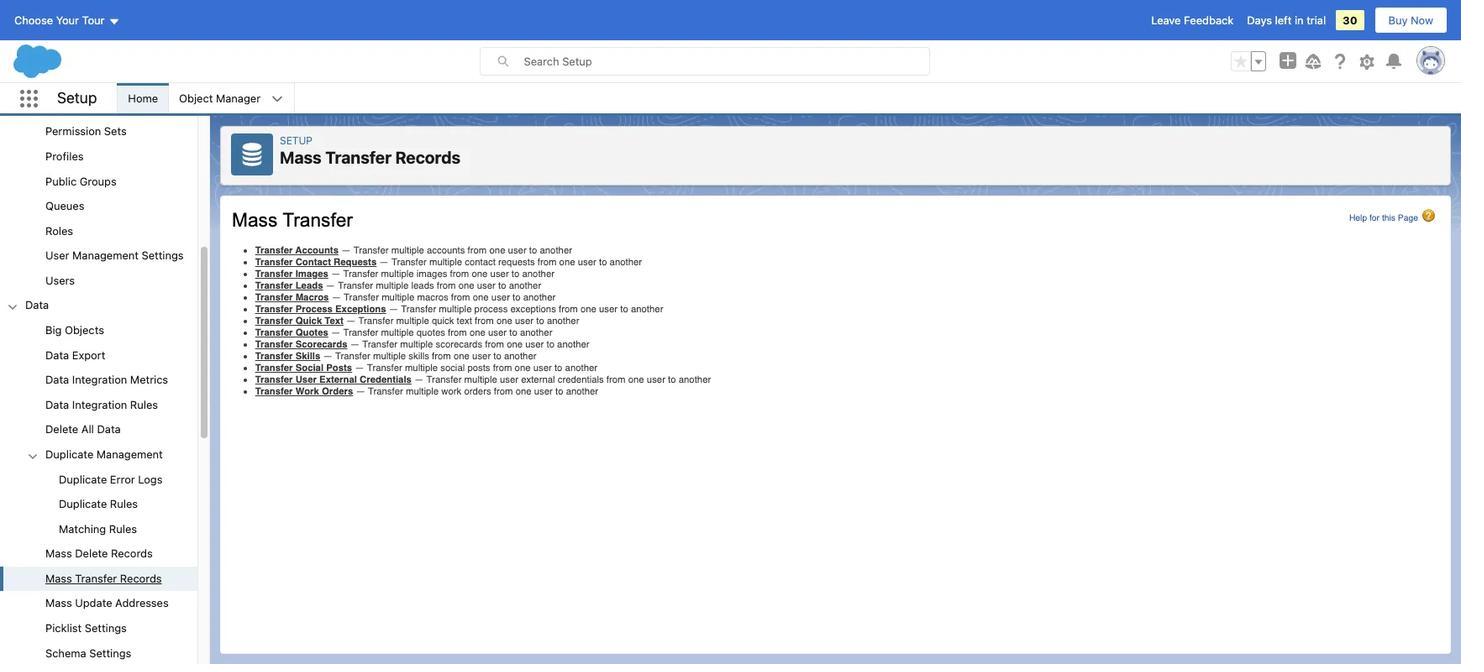 Task type: describe. For each thing, give the bounding box(es) containing it.
now
[[1411, 13, 1434, 27]]

data integration metrics
[[45, 373, 168, 387]]

user
[[45, 249, 69, 262]]

permission
[[45, 125, 101, 138]]

choose
[[14, 13, 53, 27]]

0 vertical spatial rules
[[130, 398, 158, 412]]

users
[[45, 274, 75, 287]]

rules for duplicate rules
[[110, 498, 138, 511]]

group containing permission sets
[[0, 95, 197, 294]]

data for data integration rules
[[45, 398, 69, 412]]

groups
[[80, 174, 117, 188]]

duplicate rules link
[[59, 498, 138, 512]]

data export link
[[45, 348, 105, 363]]

duplicate management link
[[45, 448, 163, 463]]

0 vertical spatial delete
[[45, 423, 78, 436]]

1 vertical spatial delete
[[75, 547, 108, 561]]

objects
[[65, 324, 104, 337]]

duplicate for duplicate error logs
[[59, 473, 107, 486]]

delete all data link
[[45, 423, 121, 438]]

data integration rules link
[[45, 398, 158, 413]]

sets
[[104, 125, 127, 138]]

30
[[1343, 13, 1358, 27]]

duplicate rules
[[59, 498, 138, 511]]

days left in trial
[[1247, 13, 1326, 27]]

records inside setup mass transfer records
[[395, 148, 461, 167]]

picklist settings
[[45, 622, 127, 635]]

data tree item
[[0, 294, 197, 665]]

roles
[[45, 224, 73, 238]]

duplicate error logs link
[[59, 473, 163, 487]]

data inside delete all data link
[[97, 423, 121, 436]]

profiles
[[45, 150, 84, 163]]

your
[[56, 13, 79, 27]]

update
[[75, 597, 112, 610]]

profiles link
[[45, 150, 84, 164]]

choose your tour
[[14, 13, 105, 27]]

object manager link
[[169, 83, 271, 113]]

settings for picklist settings
[[85, 622, 127, 635]]

setup mass transfer records
[[280, 134, 461, 167]]

group containing duplicate error logs
[[0, 468, 197, 542]]

roles link
[[45, 224, 73, 239]]

picklist settings link
[[45, 622, 127, 637]]

records for mass delete records
[[111, 547, 153, 561]]

mass for mass transfer records
[[45, 572, 72, 586]]

buy
[[1389, 13, 1408, 27]]

schema
[[45, 647, 86, 660]]

delete all data
[[45, 423, 121, 436]]

duplicate management tree item
[[0, 443, 197, 542]]

schema settings
[[45, 647, 131, 660]]

trial
[[1307, 13, 1326, 27]]

feedback
[[1184, 13, 1234, 27]]

Search Setup text field
[[524, 48, 929, 75]]

data integration metrics link
[[45, 373, 168, 388]]

integration for rules
[[72, 398, 127, 412]]

integration for metrics
[[72, 373, 127, 387]]

duplicate for duplicate rules
[[59, 498, 107, 511]]

all
[[81, 423, 94, 436]]

transfer inside tree item
[[75, 572, 117, 586]]

queues
[[45, 199, 84, 213]]

queues link
[[45, 199, 84, 214]]

metrics
[[130, 373, 168, 387]]

data link
[[25, 299, 49, 313]]

setup for setup mass transfer records
[[280, 134, 313, 147]]



Task type: vqa. For each thing, say whether or not it's contained in the screenshot.
leftmost FRI
no



Task type: locate. For each thing, give the bounding box(es) containing it.
0 horizontal spatial setup
[[57, 89, 97, 107]]

mass transfer records
[[45, 572, 162, 586]]

manager
[[216, 92, 261, 105]]

rules down error
[[110, 498, 138, 511]]

duplicate up duplicate rules
[[59, 473, 107, 486]]

leave
[[1151, 13, 1181, 27]]

1 horizontal spatial transfer
[[325, 148, 392, 167]]

mass down matching
[[45, 547, 72, 561]]

records
[[395, 148, 461, 167], [111, 547, 153, 561], [120, 572, 162, 586]]

big objects
[[45, 324, 104, 337]]

mass
[[280, 148, 322, 167], [45, 547, 72, 561], [45, 572, 72, 586], [45, 597, 72, 610]]

permission sets link
[[45, 125, 127, 139]]

0 vertical spatial transfer
[[325, 148, 392, 167]]

data up delete all data
[[45, 398, 69, 412]]

data inside data export 'link'
[[45, 348, 69, 362]]

object
[[179, 92, 213, 105]]

logs
[[138, 473, 163, 486]]

transfer inside setup mass transfer records
[[325, 148, 392, 167]]

picklist
[[45, 622, 82, 635]]

export
[[72, 348, 105, 362]]

2 vertical spatial settings
[[89, 647, 131, 660]]

duplicate down delete all data link
[[45, 448, 94, 461]]

1 vertical spatial settings
[[85, 622, 127, 635]]

data for data link in the left of the page
[[25, 299, 49, 312]]

2 vertical spatial rules
[[109, 522, 137, 536]]

buy now
[[1389, 13, 1434, 27]]

0 horizontal spatial transfer
[[75, 572, 117, 586]]

2 vertical spatial duplicate
[[59, 498, 107, 511]]

mass update addresses link
[[45, 597, 169, 612]]

2 integration from the top
[[72, 398, 127, 412]]

users link
[[45, 274, 75, 289]]

matching rules
[[59, 522, 137, 536]]

addresses
[[115, 597, 169, 610]]

leave feedback link
[[1151, 13, 1234, 27]]

duplicate management
[[45, 448, 163, 461]]

data for data export
[[45, 348, 69, 362]]

leave feedback
[[1151, 13, 1234, 27]]

mass down setup link
[[280, 148, 322, 167]]

in
[[1295, 13, 1304, 27]]

big
[[45, 324, 62, 337]]

management right "user" in the top left of the page
[[72, 249, 139, 262]]

mass inside setup mass transfer records
[[280, 148, 322, 167]]

integration
[[72, 373, 127, 387], [72, 398, 127, 412]]

data inside "data integration metrics" link
[[45, 373, 69, 387]]

1 vertical spatial rules
[[110, 498, 138, 511]]

data integration rules
[[45, 398, 158, 412]]

public groups link
[[45, 174, 117, 189]]

data inside data integration rules link
[[45, 398, 69, 412]]

rules
[[130, 398, 158, 412], [110, 498, 138, 511], [109, 522, 137, 536]]

buy now button
[[1374, 7, 1448, 34]]

rules for matching rules
[[109, 522, 137, 536]]

records inside mass transfer records link
[[120, 572, 162, 586]]

1 vertical spatial setup
[[280, 134, 313, 147]]

1 vertical spatial management
[[97, 448, 163, 461]]

setup
[[57, 89, 97, 107], [280, 134, 313, 147]]

matching
[[59, 522, 106, 536]]

1 integration from the top
[[72, 373, 127, 387]]

mass down mass delete records link
[[45, 572, 72, 586]]

1 vertical spatial integration
[[72, 398, 127, 412]]

public
[[45, 174, 77, 188]]

mass for mass delete records
[[45, 547, 72, 561]]

1 vertical spatial transfer
[[75, 572, 117, 586]]

error
[[110, 473, 135, 486]]

data down data export 'link'
[[45, 373, 69, 387]]

data up big
[[25, 299, 49, 312]]

data
[[25, 299, 49, 312], [45, 348, 69, 362], [45, 373, 69, 387], [45, 398, 69, 412], [97, 423, 121, 436]]

duplicate
[[45, 448, 94, 461], [59, 473, 107, 486], [59, 498, 107, 511]]

settings inside "link"
[[85, 622, 127, 635]]

management for user
[[72, 249, 139, 262]]

choose your tour button
[[13, 7, 121, 34]]

data down big
[[45, 348, 69, 362]]

setup link
[[280, 134, 313, 147]]

user management settings link
[[45, 249, 184, 264]]

tour
[[82, 13, 105, 27]]

settings for schema settings
[[89, 647, 131, 660]]

home
[[128, 92, 158, 105]]

setup for setup
[[57, 89, 97, 107]]

permission set groups image
[[0, 95, 197, 120]]

home link
[[118, 83, 168, 113]]

records for mass transfer records
[[120, 572, 162, 586]]

2 vertical spatial records
[[120, 572, 162, 586]]

delete
[[45, 423, 78, 436], [75, 547, 108, 561]]

duplicate up matching
[[59, 498, 107, 511]]

mass delete records
[[45, 547, 153, 561]]

delete left all
[[45, 423, 78, 436]]

data right all
[[97, 423, 121, 436]]

schema settings link
[[45, 647, 131, 661]]

0 vertical spatial settings
[[142, 249, 184, 262]]

0 vertical spatial setup
[[57, 89, 97, 107]]

1 vertical spatial duplicate
[[59, 473, 107, 486]]

rules down metrics
[[130, 398, 158, 412]]

0 vertical spatial integration
[[72, 373, 127, 387]]

big objects link
[[45, 324, 104, 338]]

management for duplicate
[[97, 448, 163, 461]]

duplicate inside "link"
[[59, 473, 107, 486]]

management up error
[[97, 448, 163, 461]]

transfer
[[325, 148, 392, 167], [75, 572, 117, 586]]

1 vertical spatial records
[[111, 547, 153, 561]]

days
[[1247, 13, 1272, 27]]

mass inside tree item
[[45, 572, 72, 586]]

mass for mass update addresses
[[45, 597, 72, 610]]

duplicate error logs
[[59, 473, 163, 486]]

settings
[[142, 249, 184, 262], [85, 622, 127, 635], [89, 647, 131, 660]]

mass transfer records link
[[45, 572, 162, 587]]

group containing big objects
[[0, 319, 197, 665]]

setup inside setup mass transfer records
[[280, 134, 313, 147]]

public groups
[[45, 174, 117, 188]]

mass update addresses
[[45, 597, 169, 610]]

management inside tree item
[[97, 448, 163, 461]]

0 vertical spatial management
[[72, 249, 139, 262]]

matching rules link
[[59, 522, 137, 537]]

data export
[[45, 348, 105, 362]]

0 vertical spatial duplicate
[[45, 448, 94, 461]]

object manager
[[179, 92, 261, 105]]

left
[[1275, 13, 1292, 27]]

records inside mass delete records link
[[111, 547, 153, 561]]

mass transfer records tree item
[[0, 567, 197, 592]]

management
[[72, 249, 139, 262], [97, 448, 163, 461]]

rules up "mass delete records"
[[109, 522, 137, 536]]

user management settings
[[45, 249, 184, 262]]

0 vertical spatial records
[[395, 148, 461, 167]]

group
[[1231, 51, 1266, 71], [0, 95, 197, 294], [0, 319, 197, 665], [0, 468, 197, 542]]

1 horizontal spatial setup
[[280, 134, 313, 147]]

integration down "data integration metrics" link
[[72, 398, 127, 412]]

delete down matching rules link on the bottom
[[75, 547, 108, 561]]

data for data integration metrics
[[45, 373, 69, 387]]

mass delete records link
[[45, 547, 153, 562]]

permission sets
[[45, 125, 127, 138]]

mass up picklist
[[45, 597, 72, 610]]

duplicate for duplicate management
[[45, 448, 94, 461]]

integration up 'data integration rules'
[[72, 373, 127, 387]]



